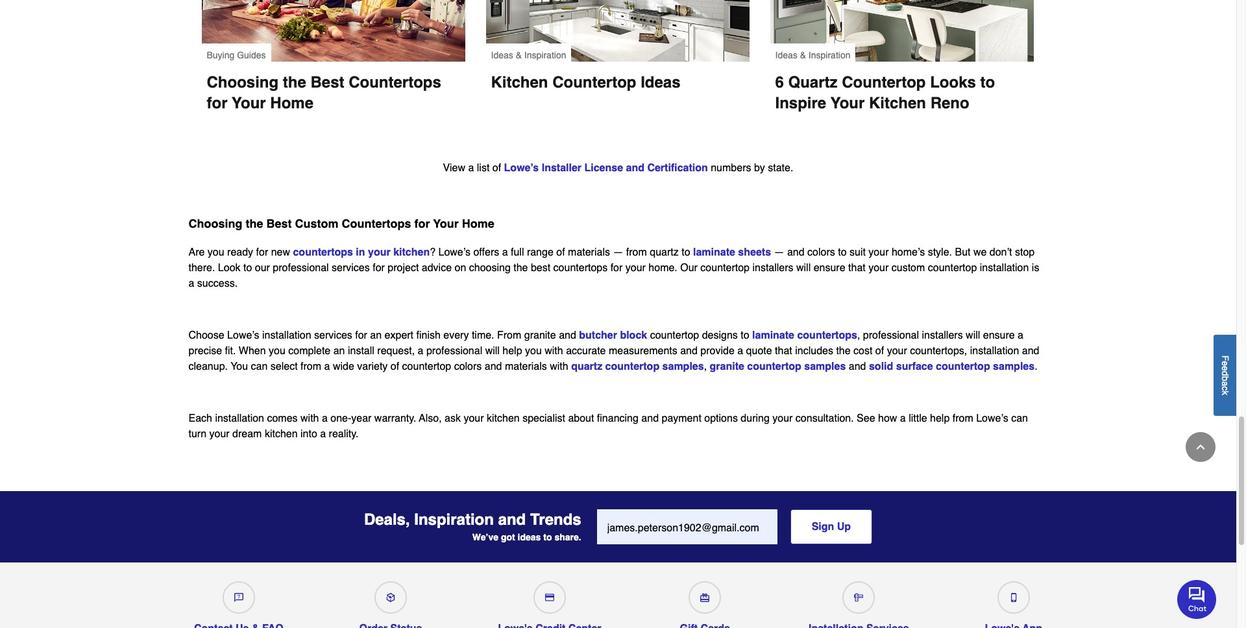 Task type: describe. For each thing, give the bounding box(es) containing it.
cleanup.
[[189, 361, 228, 373]]

range
[[527, 247, 554, 258]]

and up accurate
[[559, 330, 576, 342]]

every
[[444, 330, 469, 342]]

1 vertical spatial services
[[314, 330, 352, 342]]

state.
[[768, 162, 793, 174]]

0 horizontal spatial countertops
[[293, 247, 353, 258]]

1 vertical spatial ,
[[704, 361, 707, 373]]

wide
[[333, 361, 354, 373]]

Email Address email field
[[597, 510, 777, 545]]

select
[[271, 361, 298, 373]]

to left our
[[243, 262, 252, 274]]

1 — from the left
[[613, 247, 623, 258]]

d
[[1220, 371, 1231, 376]]

best
[[531, 262, 551, 274]]

a kitchen with white countertops, stainless appliances, a large island and gold-tone pendant lights. image
[[486, 0, 749, 62]]

looks
[[930, 73, 976, 92]]

will inside — and colors to suit your home's style. but we don't stop there. look to our professional services for project advice on choosing the best countertops for your home. our countertop installers will ensure that your custom countertop installation is a success.
[[796, 262, 811, 274]]

expert
[[385, 330, 414, 342]]

is
[[1032, 262, 1039, 274]]

3 samples from the left
[[993, 361, 1035, 373]]

complete
[[288, 345, 331, 357]]

there.
[[189, 262, 215, 274]]

.
[[1035, 361, 1038, 373]]

of right range
[[556, 247, 565, 258]]

measurements
[[609, 345, 678, 357]]

with inside each installation comes with a one-year warranty. also, ask your kitchen specialist about financing and payment options during your consultation. see how a little help from lowe's can turn your dream kitchen into a reality.
[[301, 413, 319, 425]]

see
[[857, 413, 875, 425]]

choosing for choosing the best countertops for your home
[[207, 73, 279, 92]]

includes
[[795, 345, 833, 357]]

c
[[1220, 386, 1231, 391]]

1 vertical spatial home
[[462, 217, 495, 231]]

from
[[497, 330, 521, 342]]

ideas for kitchen
[[491, 50, 513, 60]]

1 vertical spatial professional
[[863, 330, 919, 342]]

of down request,
[[391, 361, 399, 373]]

share.
[[555, 532, 581, 543]]

help inside , professional installers will ensure a precise fit. when you complete an install request, a professional will help you with accurate measurements and provide a quote that includes the cost of your countertops, installation and cleanup. you can select from a wide variety of countertop colors and materials with
[[503, 345, 522, 357]]

a family in a kitchen making dinner on a butcherblock countertop island. image
[[202, 0, 465, 62]]

?
[[430, 247, 436, 258]]

got
[[501, 532, 515, 543]]

1 vertical spatial granite
[[710, 361, 744, 373]]

year
[[351, 413, 372, 425]]

installer
[[542, 162, 582, 174]]

and right license
[[626, 162, 645, 174]]

deals, inspiration and trends we've got ideas to share.
[[364, 511, 581, 543]]

list
[[477, 162, 490, 174]]

accurate
[[566, 345, 606, 357]]

and down cost
[[849, 361, 866, 373]]

1 vertical spatial countertops
[[342, 217, 411, 231]]

and left the provide at the right bottom of page
[[680, 345, 698, 357]]

for down countertops in your kitchen "link"
[[373, 262, 385, 274]]

you
[[231, 361, 248, 373]]

best for countertops
[[311, 73, 344, 92]]

numbers
[[711, 162, 751, 174]]

1 horizontal spatial you
[[269, 345, 286, 357]]

buying
[[207, 50, 235, 60]]

to inside deals, inspiration and trends we've got ideas to share.
[[543, 532, 552, 543]]

up
[[837, 521, 851, 533]]

chevron up image
[[1194, 441, 1207, 454]]

don't
[[990, 247, 1012, 258]]

installers inside — and colors to suit your home's style. but we don't stop there. look to our professional services for project advice on choosing the best countertops for your home. our countertop installers will ensure that your custom countertop installation is a success.
[[753, 262, 794, 274]]

& for 6
[[800, 50, 806, 60]]

guides
[[237, 50, 266, 60]]

mobile image
[[1009, 593, 1018, 603]]

f e e d b a c k button
[[1214, 335, 1237, 416]]

2 horizontal spatial you
[[525, 345, 542, 357]]

0 vertical spatial kitchen
[[393, 247, 430, 258]]

b
[[1220, 376, 1231, 381]]

quartz
[[788, 73, 838, 92]]

f
[[1220, 355, 1231, 361]]

ideas & inspiration for countertop
[[491, 50, 566, 60]]

ideas
[[518, 532, 541, 543]]

precise
[[189, 345, 222, 357]]

that inside , professional installers will ensure a precise fit. when you complete an install request, a professional will help you with accurate measurements and provide a quote that includes the cost of your countertops, installation and cleanup. you can select from a wide variety of countertop colors and materials with
[[775, 345, 792, 357]]

choosing
[[469, 262, 511, 274]]

2 e from the top
[[1220, 366, 1231, 371]]

buying guides
[[207, 50, 266, 60]]

your right in
[[368, 247, 391, 258]]

about
[[568, 413, 594, 425]]

1 e from the top
[[1220, 361, 1231, 366]]

how
[[878, 413, 897, 425]]

countertop inside '6 quartz countertop looks to inspire your kitchen reno'
[[842, 73, 926, 92]]

surface
[[896, 361, 933, 373]]

install
[[348, 345, 374, 357]]

countertop down "quote"
[[747, 361, 802, 373]]

from inside , professional installers will ensure a precise fit. when you complete an install request, a professional will help you with accurate measurements and provide a quote that includes the cost of your countertops, installation and cleanup. you can select from a wide variety of countertop colors and materials with
[[301, 361, 321, 373]]

quartz countertop samples link
[[571, 361, 704, 373]]

choosing for choosing the best custom countertops for your home
[[189, 217, 242, 231]]

of up the solid
[[876, 345, 884, 357]]

are you ready for new countertops in your kitchen ? lowe's offers a full range of materials — from quartz to laminate sheets
[[189, 247, 771, 258]]

installation up 'complete'
[[262, 330, 311, 342]]

we
[[974, 247, 987, 258]]

look
[[218, 262, 241, 274]]

and up .
[[1022, 345, 1040, 357]]

butcher block link
[[579, 330, 647, 342]]

butcher
[[579, 330, 617, 342]]

f e e d b a c k
[[1220, 355, 1231, 395]]

1 horizontal spatial professional
[[426, 345, 482, 357]]

success.
[[197, 278, 238, 290]]

professional inside — and colors to suit your home's style. but we don't stop there. look to our professional services for project advice on choosing the best countertops for your home. our countertop installers will ensure that your custom countertop installation is a success.
[[273, 262, 329, 274]]

for inside choosing the best countertops for your home
[[207, 94, 228, 112]]

sign up
[[812, 521, 851, 533]]

each installation comes with a one-year warranty. also, ask your kitchen specialist about financing and payment options during your consultation. see how a little help from lowe's can turn your dream kitchen into a reality.
[[189, 413, 1028, 440]]

project
[[388, 262, 419, 274]]

0 vertical spatial from
[[626, 247, 647, 258]]

best for custom
[[266, 217, 292, 231]]

0 horizontal spatial kitchen
[[265, 429, 298, 440]]

kitchen countertop ideas
[[491, 73, 681, 92]]

style.
[[928, 247, 952, 258]]

0 vertical spatial an
[[370, 330, 382, 342]]

options
[[704, 413, 738, 425]]

your for 6 quartz countertop looks to inspire your kitchen reno
[[831, 94, 865, 112]]

1 horizontal spatial ideas
[[641, 73, 681, 92]]

help inside each installation comes with a one-year warranty. also, ask your kitchen specialist about financing and payment options during your consultation. see how a little help from lowe's can turn your dream kitchen into a reality.
[[930, 413, 950, 425]]

— inside — and colors to suit your home's style. but we don't stop there. look to our professional services for project advice on choosing the best countertops for your home. our countertop installers will ensure that your custom countertop installation is a success.
[[774, 247, 784, 258]]

solid surface countertop samples link
[[869, 361, 1035, 373]]

financing
[[597, 413, 639, 425]]

offers
[[474, 247, 499, 258]]

1 vertical spatial will
[[966, 330, 980, 342]]

lowe's installer license and certification link
[[504, 162, 708, 174]]

from inside each installation comes with a one-year warranty. also, ask your kitchen specialist about financing and payment options during your consultation. see how a little help from lowe's can turn your dream kitchen into a reality.
[[953, 413, 974, 425]]

sign
[[812, 521, 834, 533]]

by
[[754, 162, 765, 174]]

of right the list
[[493, 162, 501, 174]]

when
[[239, 345, 266, 357]]

kitchen inside '6 quartz countertop looks to inspire your kitchen reno'
[[869, 94, 926, 112]]

during
[[741, 413, 770, 425]]

inspiration for countertop
[[524, 50, 566, 60]]

can inside each installation comes with a one-year warranty. also, ask your kitchen specialist about financing and payment options during your consultation. see how a little help from lowe's can turn your dream kitchen into a reality.
[[1011, 413, 1028, 425]]

granite countertop samples link
[[710, 361, 846, 373]]

choosing the best countertops for your home
[[207, 73, 446, 112]]

request,
[[377, 345, 415, 357]]

on
[[455, 262, 466, 274]]

home's
[[892, 247, 925, 258]]

2 horizontal spatial kitchen
[[487, 413, 520, 425]]

advice
[[422, 262, 452, 274]]

customer care image
[[234, 593, 243, 603]]

services inside — and colors to suit your home's style. but we don't stop there. look to our professional services for project advice on choosing the best countertops for your home. our countertop installers will ensure that your custom countertop installation is a success.
[[332, 262, 370, 274]]



Task type: vqa. For each thing, say whether or not it's contained in the screenshot.
EASY
no



Task type: locate. For each thing, give the bounding box(es) containing it.
custom
[[295, 217, 339, 231]]

1 horizontal spatial an
[[370, 330, 382, 342]]

and inside — and colors to suit your home's style. but we don't stop there. look to our professional services for project advice on choosing the best countertops for your home. our countertop installers will ensure that your custom countertop installation is a success.
[[787, 247, 805, 258]]

your inside choosing the best countertops for your home
[[232, 94, 266, 112]]

1 vertical spatial laminate
[[752, 330, 795, 342]]

that inside — and colors to suit your home's style. but we don't stop there. look to our professional services for project advice on choosing the best countertops for your home. our countertop installers will ensure that your custom countertop installation is a success.
[[848, 262, 866, 274]]

kitchen up project
[[393, 247, 430, 258]]

ideas & inspiration
[[491, 50, 566, 60], [775, 50, 851, 60]]

0 vertical spatial ensure
[[814, 262, 846, 274]]

home inside choosing the best countertops for your home
[[270, 94, 314, 112]]

0 horizontal spatial ensure
[[814, 262, 846, 274]]

0 vertical spatial home
[[270, 94, 314, 112]]

1 horizontal spatial will
[[796, 262, 811, 274]]

e up b
[[1220, 366, 1231, 371]]

countertop down the a shoppable kitchen image with different building materials and fixtures.
[[842, 73, 926, 92]]

your left home. at the top of the page
[[626, 262, 646, 274]]

1 vertical spatial colors
[[454, 361, 482, 373]]

block
[[620, 330, 647, 342]]

can inside , professional installers will ensure a precise fit. when you complete an install request, a professional will help you with accurate measurements and provide a quote that includes the cost of your countertops, installation and cleanup. you can select from a wide variety of countertop colors and materials with
[[251, 361, 268, 373]]

2 horizontal spatial from
[[953, 413, 974, 425]]

1 vertical spatial can
[[1011, 413, 1028, 425]]

1 vertical spatial kitchen
[[487, 413, 520, 425]]

you
[[208, 247, 224, 258], [269, 345, 286, 357], [525, 345, 542, 357]]

installation down don't
[[980, 262, 1029, 274]]

2 vertical spatial with
[[301, 413, 319, 425]]

1 horizontal spatial inspiration
[[524, 50, 566, 60]]

1 vertical spatial with
[[550, 361, 568, 373]]

1 vertical spatial help
[[930, 413, 950, 425]]

and right sheets
[[787, 247, 805, 258]]

countertops in your kitchen link
[[293, 247, 430, 258]]

1 horizontal spatial materials
[[568, 247, 610, 258]]

countertop down countertops,
[[936, 361, 990, 373]]

1 horizontal spatial quartz
[[650, 247, 679, 258]]

for up our
[[256, 247, 268, 258]]

0 vertical spatial installers
[[753, 262, 794, 274]]

installation up the dream
[[215, 413, 264, 425]]

license
[[585, 162, 623, 174]]

1 vertical spatial countertops
[[553, 262, 608, 274]]

countertops inside — and colors to suit your home's style. but we don't stop there. look to our professional services for project advice on choosing the best countertops for your home. our countertop installers will ensure that your custom countertop installation is a success.
[[553, 262, 608, 274]]

lowe's inside each installation comes with a one-year warranty. also, ask your kitchen specialist about financing and payment options during your consultation. see how a little help from lowe's can turn your dream kitchen into a reality.
[[976, 413, 1009, 425]]

scroll to top element
[[1186, 432, 1216, 462]]

an up install in the left bottom of the page
[[370, 330, 382, 342]]

inspiration up the quartz
[[809, 50, 851, 60]]

reality.
[[329, 429, 359, 440]]

our
[[680, 262, 698, 274]]

services
[[332, 262, 370, 274], [314, 330, 352, 342]]

choosing down buying guides
[[207, 73, 279, 92]]

0 vertical spatial help
[[503, 345, 522, 357]]

into
[[301, 429, 317, 440]]

countertop
[[701, 262, 750, 274], [928, 262, 977, 274], [650, 330, 699, 342], [402, 361, 451, 373], [605, 361, 660, 373], [747, 361, 802, 373], [936, 361, 990, 373]]

that up granite countertop samples link
[[775, 345, 792, 357]]

2 horizontal spatial your
[[831, 94, 865, 112]]

1 horizontal spatial can
[[1011, 413, 1028, 425]]

trends
[[530, 511, 581, 529]]

choosing inside choosing the best countertops for your home
[[207, 73, 279, 92]]

2 horizontal spatial will
[[966, 330, 980, 342]]

installation inside — and colors to suit your home's style. but we don't stop there. look to our professional services for project advice on choosing the best countertops for your home. our countertop installers will ensure that your custom countertop installation is a success.
[[980, 262, 1029, 274]]

little
[[909, 413, 927, 425]]

warranty.
[[374, 413, 416, 425]]

laminate up "quote"
[[752, 330, 795, 342]]

countertop down a kitchen with white countertops, stainless appliances, a large island and gold-tone pendant lights. image
[[553, 73, 636, 92]]

0 horizontal spatial best
[[266, 217, 292, 231]]

2 & from the left
[[800, 50, 806, 60]]

1 samples from the left
[[662, 361, 704, 373]]

pickup image
[[386, 593, 395, 603]]

sign up button
[[790, 510, 872, 545]]

help right 'little'
[[930, 413, 950, 425]]

2 countertop from the left
[[842, 73, 926, 92]]

your down guides
[[232, 94, 266, 112]]

a shoppable kitchen image with different building materials and fixtures. image
[[770, 0, 1034, 62]]

1 countertop from the left
[[553, 73, 636, 92]]

0 horizontal spatial granite
[[524, 330, 556, 342]]

for left home. at the top of the page
[[611, 262, 623, 274]]

1 vertical spatial quartz
[[571, 361, 602, 373]]

best
[[311, 73, 344, 92], [266, 217, 292, 231]]

0 vertical spatial countertops
[[349, 73, 441, 92]]

new
[[271, 247, 290, 258]]

consultation.
[[796, 413, 854, 425]]

with left accurate
[[545, 345, 563, 357]]

cost
[[854, 345, 873, 357]]

materials right range
[[568, 247, 610, 258]]

view a list of lowe's installer license and certification numbers by state.
[[443, 162, 793, 174]]

0 horizontal spatial help
[[503, 345, 522, 357]]

in
[[356, 247, 365, 258]]

installation inside each installation comes with a one-year warranty. also, ask your kitchen specialist about financing and payment options during your consultation. see how a little help from lowe's can turn your dream kitchen into a reality.
[[215, 413, 264, 425]]

colors down every
[[454, 361, 482, 373]]

ensure inside — and colors to suit your home's style. but we don't stop there. look to our professional services for project advice on choosing the best countertops for your home. our countertop installers will ensure that your custom countertop installation is a success.
[[814, 262, 846, 274]]

installers inside , professional installers will ensure a precise fit. when you complete an install request, a professional will help you with accurate measurements and provide a quote that includes the cost of your countertops, installation and cleanup. you can select from a wide variety of countertop colors and materials with
[[922, 330, 963, 342]]

ideas & inspiration for quartz
[[775, 50, 851, 60]]

for up '?'
[[414, 217, 430, 231]]

& for kitchen
[[516, 50, 522, 60]]

0 horizontal spatial quartz
[[571, 361, 602, 373]]

,
[[857, 330, 860, 342], [704, 361, 707, 373]]

solid
[[869, 361, 893, 373]]

our
[[255, 262, 270, 274]]

installation inside , professional installers will ensure a precise fit. when you complete an install request, a professional will help you with accurate measurements and provide a quote that includes the cost of your countertops, installation and cleanup. you can select from a wide variety of countertop colors and materials with
[[970, 345, 1019, 357]]

kitchen left specialist
[[487, 413, 520, 425]]

home
[[270, 94, 314, 112], [462, 217, 495, 231]]

the down a family in a kitchen making dinner on a butcherblock countertop island. image
[[283, 73, 306, 92]]

0 horizontal spatial can
[[251, 361, 268, 373]]

0 horizontal spatial ,
[[704, 361, 707, 373]]

the
[[283, 73, 306, 92], [246, 217, 263, 231], [514, 262, 528, 274], [836, 345, 851, 357]]

for
[[207, 94, 228, 112], [414, 217, 430, 231], [256, 247, 268, 258], [373, 262, 385, 274], [611, 262, 623, 274], [355, 330, 367, 342]]

, down the provide at the right bottom of page
[[704, 361, 707, 373]]

a inside button
[[1220, 381, 1231, 386]]

, inside , professional installers will ensure a precise fit. when you complete an install request, a professional will help you with accurate measurements and provide a quote that includes the cost of your countertops, installation and cleanup. you can select from a wide variety of countertop colors and materials with
[[857, 330, 860, 342]]

2 horizontal spatial countertops
[[797, 330, 857, 342]]

from
[[626, 247, 647, 258], [301, 361, 321, 373], [953, 413, 974, 425]]

a inside — and colors to suit your home's style. but we don't stop there. look to our professional services for project advice on choosing the best countertops for your home. our countertop installers will ensure that your custom countertop installation is a success.
[[189, 278, 194, 290]]

your right ask
[[464, 413, 484, 425]]

to right looks
[[980, 73, 995, 92]]

0 vertical spatial professional
[[273, 262, 329, 274]]

countertops inside choosing the best countertops for your home
[[349, 73, 441, 92]]

your right turn
[[209, 429, 230, 440]]

turn
[[189, 429, 206, 440]]

that down "suit"
[[848, 262, 866, 274]]

1 horizontal spatial countertops
[[553, 262, 608, 274]]

suit
[[850, 247, 866, 258]]

specialist
[[523, 413, 565, 425]]

installation
[[980, 262, 1029, 274], [262, 330, 311, 342], [970, 345, 1019, 357], [215, 413, 264, 425]]

services down in
[[332, 262, 370, 274]]

quartz down accurate
[[571, 361, 602, 373]]

1 vertical spatial best
[[266, 217, 292, 231]]

0 vertical spatial quartz
[[650, 247, 679, 258]]

inspire
[[775, 94, 826, 112]]

your down the quartz
[[831, 94, 865, 112]]

laminate sheets link
[[693, 247, 771, 258]]

1 vertical spatial choosing
[[189, 217, 242, 231]]

for down buying
[[207, 94, 228, 112]]

to up our
[[682, 247, 690, 258]]

0 horizontal spatial ideas & inspiration
[[491, 50, 566, 60]]

the inside choosing the best countertops for your home
[[283, 73, 306, 92]]

the down full
[[514, 262, 528, 274]]

and inside each installation comes with a one-year warranty. also, ask your kitchen specialist about financing and payment options during your consultation. see how a little help from lowe's can turn your dream kitchen into a reality.
[[642, 413, 659, 425]]

professional up cost
[[863, 330, 919, 342]]

1 horizontal spatial kitchen
[[869, 94, 926, 112]]

your right the during at right
[[773, 413, 793, 425]]

countertops right best at top left
[[553, 262, 608, 274]]

dream
[[232, 429, 262, 440]]

0 horizontal spatial —
[[613, 247, 623, 258]]

countertops
[[349, 73, 441, 92], [342, 217, 411, 231]]

choose
[[189, 330, 224, 342]]

2 vertical spatial will
[[485, 345, 500, 357]]

granite right from
[[524, 330, 556, 342]]

quartz countertop samples , granite countertop samples and solid surface countertop samples .
[[571, 361, 1041, 373]]

kitchen down comes
[[265, 429, 298, 440]]

1 horizontal spatial ideas & inspiration
[[775, 50, 851, 60]]

1 horizontal spatial ensure
[[983, 330, 1015, 342]]

an inside , professional installers will ensure a precise fit. when you complete an install request, a professional will help you with accurate measurements and provide a quote that includes the cost of your countertops, installation and cleanup. you can select from a wide variety of countertop colors and materials with
[[333, 345, 345, 357]]

lowe's
[[504, 162, 539, 174], [438, 247, 471, 258], [227, 330, 259, 342], [976, 413, 1009, 425]]

countertops up includes
[[797, 330, 857, 342]]

chat invite button image
[[1177, 579, 1217, 619]]

e
[[1220, 361, 1231, 366], [1220, 366, 1231, 371]]

1 horizontal spatial ,
[[857, 330, 860, 342]]

countertop inside , professional installers will ensure a precise fit. when you complete an install request, a professional will help you with accurate measurements and provide a quote that includes the cost of your countertops, installation and cleanup. you can select from a wide variety of countertop colors and materials with
[[402, 361, 451, 373]]

best down a family in a kitchen making dinner on a butcherblock countertop island. image
[[311, 73, 344, 92]]

and inside deals, inspiration and trends we've got ideas to share.
[[498, 511, 526, 529]]

0 vertical spatial will
[[796, 262, 811, 274]]

0 horizontal spatial installers
[[753, 262, 794, 274]]

professional down new
[[273, 262, 329, 274]]

but
[[955, 247, 971, 258]]

to right ideas
[[543, 532, 552, 543]]

stop
[[1015, 247, 1035, 258]]

2 vertical spatial from
[[953, 413, 974, 425]]

laminate countertops link
[[752, 330, 857, 342]]

to inside '6 quartz countertop looks to inspire your kitchen reno'
[[980, 73, 995, 92]]

6
[[775, 73, 784, 92]]

materials down choose lowe's installation services for an expert finish every time. from granite and butcher block countertop designs to laminate countertops
[[505, 361, 547, 373]]

2 samples from the left
[[804, 361, 846, 373]]

inspiration
[[524, 50, 566, 60], [809, 50, 851, 60], [414, 511, 494, 529]]

services up 'complete'
[[314, 330, 352, 342]]

1 ideas & inspiration from the left
[[491, 50, 566, 60]]

each
[[189, 413, 212, 425]]

1 vertical spatial installers
[[922, 330, 963, 342]]

your up the solid
[[887, 345, 907, 357]]

countertop down laminate sheets link
[[701, 262, 750, 274]]

0 horizontal spatial kitchen
[[491, 73, 548, 92]]

, up cost
[[857, 330, 860, 342]]

an
[[370, 330, 382, 342], [333, 345, 345, 357]]

e up d
[[1220, 361, 1231, 366]]

0 horizontal spatial ideas
[[491, 50, 513, 60]]

ideas & inspiration up kitchen countertop ideas
[[491, 50, 566, 60]]

laminate
[[693, 247, 735, 258], [752, 330, 795, 342]]

0 vertical spatial countertops
[[293, 247, 353, 258]]

colors inside — and colors to suit your home's style. but we don't stop there. look to our professional services for project advice on choosing the best countertops for your home. our countertop installers will ensure that your custom countertop installation is a success.
[[808, 247, 835, 258]]

help down from
[[503, 345, 522, 357]]

materials inside , professional installers will ensure a precise fit. when you complete an install request, a professional will help you with accurate measurements and provide a quote that includes the cost of your countertops, installation and cleanup. you can select from a wide variety of countertop colors and materials with
[[505, 361, 547, 373]]

0 vertical spatial colors
[[808, 247, 835, 258]]

best inside choosing the best countertops for your home
[[311, 73, 344, 92]]

certification
[[647, 162, 708, 174]]

to left "suit"
[[838, 247, 847, 258]]

1 vertical spatial an
[[333, 345, 345, 357]]

1 horizontal spatial your
[[433, 217, 459, 231]]

the up ready
[[246, 217, 263, 231]]

can
[[251, 361, 268, 373], [1011, 413, 1028, 425]]

materials
[[568, 247, 610, 258], [505, 361, 547, 373]]

variety
[[357, 361, 388, 373]]

choose lowe's installation services for an expert finish every time. from granite and butcher block countertop designs to laminate countertops
[[189, 330, 857, 342]]

quartz
[[650, 247, 679, 258], [571, 361, 602, 373]]

professional
[[273, 262, 329, 274], [863, 330, 919, 342], [426, 345, 482, 357]]

countertop up measurements
[[650, 330, 699, 342]]

gift card image
[[701, 593, 710, 603]]

2 horizontal spatial ideas
[[775, 50, 798, 60]]

1 vertical spatial kitchen
[[869, 94, 926, 112]]

countertop down measurements
[[605, 361, 660, 373]]

1 & from the left
[[516, 50, 522, 60]]

0 horizontal spatial professional
[[273, 262, 329, 274]]

2 horizontal spatial professional
[[863, 330, 919, 342]]

6 quartz countertop looks to inspire your kitchen reno
[[775, 73, 1000, 112]]

you up select
[[269, 345, 286, 357]]

view
[[443, 162, 465, 174]]

samples
[[662, 361, 704, 373], [804, 361, 846, 373], [993, 361, 1035, 373]]

1 horizontal spatial laminate
[[752, 330, 795, 342]]

dimensions image
[[854, 593, 864, 603]]

provide
[[701, 345, 735, 357]]

1 horizontal spatial installers
[[922, 330, 963, 342]]

1 vertical spatial from
[[301, 361, 321, 373]]

one-
[[331, 413, 351, 425]]

your inside , professional installers will ensure a precise fit. when you complete an install request, a professional will help you with accurate measurements and provide a quote that includes the cost of your countertops, installation and cleanup. you can select from a wide variety of countertop colors and materials with
[[887, 345, 907, 357]]

0 horizontal spatial your
[[232, 94, 266, 112]]

0 vertical spatial granite
[[524, 330, 556, 342]]

time.
[[472, 330, 494, 342]]

and left the payment
[[642, 413, 659, 425]]

for up install in the left bottom of the page
[[355, 330, 367, 342]]

granite down the provide at the right bottom of page
[[710, 361, 744, 373]]

installers up countertops,
[[922, 330, 963, 342]]

your inside '6 quartz countertop looks to inspire your kitchen reno'
[[831, 94, 865, 112]]

your up '?'
[[433, 217, 459, 231]]

best up new
[[266, 217, 292, 231]]

with up into
[[301, 413, 319, 425]]

1 horizontal spatial from
[[626, 247, 647, 258]]

an up 'wide'
[[333, 345, 345, 357]]

colors left "suit"
[[808, 247, 835, 258]]

and
[[626, 162, 645, 174], [787, 247, 805, 258], [559, 330, 576, 342], [680, 345, 698, 357], [1022, 345, 1040, 357], [485, 361, 502, 373], [849, 361, 866, 373], [642, 413, 659, 425], [498, 511, 526, 529]]

0 horizontal spatial countertop
[[553, 73, 636, 92]]

choosing up are
[[189, 217, 242, 231]]

1 horizontal spatial home
[[462, 217, 495, 231]]

2 ideas & inspiration from the left
[[775, 50, 851, 60]]

0 horizontal spatial laminate
[[693, 247, 735, 258]]

your left custom on the right of the page
[[869, 262, 889, 274]]

0 horizontal spatial an
[[333, 345, 345, 357]]

and down the time.
[[485, 361, 502, 373]]

comes
[[267, 413, 298, 425]]

1 vertical spatial ensure
[[983, 330, 1015, 342]]

colors inside , professional installers will ensure a precise fit. when you complete an install request, a professional will help you with accurate measurements and provide a quote that includes the cost of your countertops, installation and cleanup. you can select from a wide variety of countertop colors and materials with
[[454, 361, 482, 373]]

inspiration up we've
[[414, 511, 494, 529]]

2 horizontal spatial samples
[[993, 361, 1035, 373]]

0 horizontal spatial you
[[208, 247, 224, 258]]

0 vertical spatial that
[[848, 262, 866, 274]]

0 horizontal spatial &
[[516, 50, 522, 60]]

0 vertical spatial services
[[332, 262, 370, 274]]

0 horizontal spatial materials
[[505, 361, 547, 373]]

to up "quote"
[[741, 330, 749, 342]]

the left cost
[[836, 345, 851, 357]]

your right "suit"
[[869, 247, 889, 258]]

0 vertical spatial laminate
[[693, 247, 735, 258]]

1 horizontal spatial countertop
[[842, 73, 926, 92]]

are
[[189, 247, 205, 258]]

ready
[[227, 247, 253, 258]]

0 vertical spatial ,
[[857, 330, 860, 342]]

you down choose lowe's installation services for an expert finish every time. from granite and butcher block countertop designs to laminate countertops
[[525, 345, 542, 357]]

2 vertical spatial countertops
[[797, 330, 857, 342]]

professional down every
[[426, 345, 482, 357]]

0 horizontal spatial home
[[270, 94, 314, 112]]

installation up "solid surface countertop samples" link
[[970, 345, 1019, 357]]

with down accurate
[[550, 361, 568, 373]]

quartz up home. at the top of the page
[[650, 247, 679, 258]]

2 — from the left
[[774, 247, 784, 258]]

custom
[[892, 262, 925, 274]]

countertop down finish
[[402, 361, 451, 373]]

0 vertical spatial materials
[[568, 247, 610, 258]]

credit card image
[[545, 593, 554, 603]]

sign up form
[[597, 510, 872, 545]]

1 horizontal spatial colors
[[808, 247, 835, 258]]

you right are
[[208, 247, 224, 258]]

ideas for 6
[[775, 50, 798, 60]]

fit.
[[225, 345, 236, 357]]

0 vertical spatial kitchen
[[491, 73, 548, 92]]

and up "got"
[[498, 511, 526, 529]]

2 vertical spatial professional
[[426, 345, 482, 357]]

installers
[[753, 262, 794, 274], [922, 330, 963, 342]]

0 horizontal spatial that
[[775, 345, 792, 357]]

k
[[1220, 391, 1231, 395]]

the inside , professional installers will ensure a precise fit. when you complete an install request, a professional will help you with accurate measurements and provide a quote that includes the cost of your countertops, installation and cleanup. you can select from a wide variety of countertop colors and materials with
[[836, 345, 851, 357]]

we've
[[472, 532, 499, 543]]

home.
[[649, 262, 678, 274]]

countertops down custom
[[293, 247, 353, 258]]

ideas & inspiration up the quartz
[[775, 50, 851, 60]]

the inside — and colors to suit your home's style. but we don't stop there. look to our professional services for project advice on choosing the best countertops for your home. our countertop installers will ensure that your custom countertop installation is a success.
[[514, 262, 528, 274]]

countertops,
[[910, 345, 967, 357]]

inspiration up kitchen countertop ideas
[[524, 50, 566, 60]]

your for choosing the best custom countertops for your home
[[433, 217, 459, 231]]

1 horizontal spatial samples
[[804, 361, 846, 373]]

ensure inside , professional installers will ensure a precise fit. when you complete an install request, a professional will help you with accurate measurements and provide a quote that includes the cost of your countertops, installation and cleanup. you can select from a wide variety of countertop colors and materials with
[[983, 330, 1015, 342]]

full
[[511, 247, 524, 258]]

laminate up our
[[693, 247, 735, 258]]

0 vertical spatial with
[[545, 345, 563, 357]]

0 horizontal spatial colors
[[454, 361, 482, 373]]

2 horizontal spatial inspiration
[[809, 50, 851, 60]]

inspiration inside deals, inspiration and trends we've got ideas to share.
[[414, 511, 494, 529]]

installers down sheets
[[753, 262, 794, 274]]

countertop down but
[[928, 262, 977, 274]]

inspiration for quartz
[[809, 50, 851, 60]]

also,
[[419, 413, 442, 425]]



